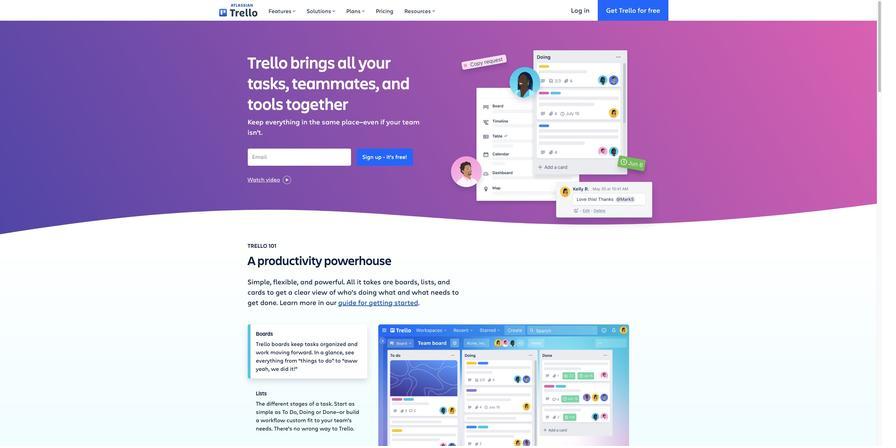 Task type: locate. For each thing, give the bounding box(es) containing it.
0 vertical spatial your
[[359, 51, 391, 73]]

to
[[267, 287, 274, 297], [452, 287, 459, 297], [318, 357, 324, 364], [336, 357, 341, 364], [314, 416, 320, 424], [332, 425, 338, 432]]

or
[[316, 408, 321, 415]]

did
[[280, 365, 289, 372]]

.
[[418, 298, 420, 307]]

get
[[276, 287, 287, 297], [248, 298, 259, 307]]

an illustration showing different features of a trello board image
[[444, 44, 662, 237]]

keep
[[291, 340, 303, 347]]

to
[[282, 408, 288, 415]]

as up build
[[349, 400, 355, 407]]

a right 'in'
[[320, 348, 324, 356]]

0 vertical spatial of
[[329, 287, 336, 297]]

we
[[271, 365, 279, 372]]

a up learn
[[288, 287, 293, 297]]

1 vertical spatial in
[[302, 117, 308, 127]]

in inside trello brings all your tasks, teammates, and tools together keep everything in the same place—even if your team isn't.
[[302, 117, 308, 127]]

1 vertical spatial for
[[358, 298, 367, 307]]

1 horizontal spatial of
[[329, 287, 336, 297]]

needs
[[431, 287, 451, 297]]

everything
[[265, 117, 300, 127], [256, 357, 284, 364]]

everything down "tools"
[[265, 117, 300, 127]]

as left 'to' at the left bottom
[[275, 408, 281, 415]]

1 vertical spatial everything
[[256, 357, 284, 364]]

see
[[345, 348, 354, 356]]

0 horizontal spatial get
[[248, 298, 259, 307]]

do"
[[325, 357, 334, 364]]

boards
[[272, 340, 290, 347]]

plans
[[346, 7, 361, 14]]

0 horizontal spatial in
[[302, 117, 308, 127]]

for down doing
[[358, 298, 367, 307]]

free!
[[396, 153, 407, 160]]

lists,
[[421, 277, 436, 286]]

log
[[571, 6, 582, 14]]

your up way
[[321, 416, 333, 424]]

keep
[[248, 117, 264, 127]]

and inside trello brings all your tasks, teammates, and tools together keep everything in the same place—even if your team isn't.
[[382, 72, 410, 94]]

getting
[[369, 298, 393, 307]]

1 horizontal spatial in
[[318, 298, 324, 307]]

doing
[[359, 287, 377, 297]]

1 horizontal spatial get
[[276, 287, 287, 297]]

of up doing
[[309, 400, 314, 407]]

wrong
[[302, 425, 318, 432]]

pricing
[[376, 7, 394, 14]]

boards
[[256, 330, 273, 337]]

0 horizontal spatial of
[[309, 400, 314, 407]]

the
[[309, 117, 320, 127]]

plans button
[[341, 0, 370, 21]]

to right fit on the left of the page
[[314, 416, 320, 424]]

2 vertical spatial in
[[318, 298, 324, 307]]

log in
[[571, 6, 590, 14]]

a up or
[[316, 400, 319, 407]]

trello inside trello brings all your tasks, teammates, and tools together keep everything in the same place—even if your team isn't.
[[248, 51, 288, 73]]

0 horizontal spatial as
[[275, 408, 281, 415]]

1 horizontal spatial what
[[412, 287, 429, 297]]

guide for getting started .
[[338, 298, 420, 307]]

it
[[357, 277, 362, 286]]

together
[[286, 93, 348, 115]]

your right if
[[386, 117, 401, 127]]

in
[[584, 6, 590, 14], [302, 117, 308, 127], [318, 298, 324, 307]]

your inside the lists the different stages of a task. start as simple as to do, doing or done—or build a workflow custom fit to your team's needs. there's no wrong way to trello.
[[321, 416, 333, 424]]

to right do"
[[336, 357, 341, 364]]

1 horizontal spatial as
[[349, 400, 355, 407]]

lists
[[256, 389, 267, 397]]

1 vertical spatial get
[[248, 298, 259, 307]]

learn
[[280, 298, 298, 307]]

all
[[347, 277, 355, 286]]

everything up we
[[256, 357, 284, 364]]

trello
[[619, 6, 636, 14], [248, 51, 288, 73], [248, 242, 267, 249], [256, 340, 270, 347]]

doing
[[299, 408, 315, 415]]

2 horizontal spatial in
[[584, 6, 590, 14]]

flexible,
[[273, 277, 299, 286]]

solutions button
[[301, 0, 341, 21]]

simple, flexible, and powerful. all it takes are boards, lists, and cards to get a clear view of who's doing what and what needs to get done. learn more in our
[[248, 277, 459, 307]]

in right log
[[584, 6, 590, 14]]

2 what from the left
[[412, 287, 429, 297]]

team
[[403, 117, 420, 127]]

trello brings all your tasks, teammates, and tools together keep everything in the same place—even if your team isn't.
[[248, 51, 420, 137]]

-
[[383, 153, 385, 160]]

as
[[349, 400, 355, 407], [275, 408, 281, 415]]

Email email field
[[248, 149, 351, 166]]

video
[[266, 176, 280, 183]]

takes
[[363, 277, 381, 286]]

a
[[288, 287, 293, 297], [320, 348, 324, 356], [316, 400, 319, 407], [256, 416, 259, 424]]

everything inside trello brings all your tasks, teammates, and tools together keep everything in the same place—even if your team isn't.
[[265, 117, 300, 127]]

0 vertical spatial for
[[638, 6, 647, 14]]

in left the on the left top of the page
[[302, 117, 308, 127]]

guide for getting started link
[[338, 298, 418, 307]]

all
[[338, 51, 356, 73]]

solutions
[[307, 7, 331, 14]]

of up our at bottom
[[329, 287, 336, 297]]

get down flexible,
[[276, 287, 287, 297]]

tools
[[248, 93, 283, 115]]

0 vertical spatial in
[[584, 6, 590, 14]]

for left free
[[638, 6, 647, 14]]

your right all
[[359, 51, 391, 73]]

what down are
[[379, 287, 396, 297]]

start
[[334, 400, 347, 407]]

a
[[248, 252, 256, 268]]

0 vertical spatial everything
[[265, 117, 300, 127]]

no
[[294, 425, 300, 432]]

what up .
[[412, 287, 429, 297]]

our
[[326, 298, 337, 307]]

work
[[256, 348, 269, 356]]

for
[[638, 6, 647, 14], [358, 298, 367, 307]]

in left our at bottom
[[318, 298, 324, 307]]

2 vertical spatial your
[[321, 416, 333, 424]]

brings
[[291, 51, 335, 73]]

stages
[[290, 400, 308, 407]]

get trello for free
[[606, 6, 660, 14]]

way
[[320, 425, 331, 432]]

of inside simple, flexible, and powerful. all it takes are boards, lists, and cards to get a clear view of who's doing what and what needs to get done. learn more in our
[[329, 287, 336, 297]]

1 vertical spatial of
[[309, 400, 314, 407]]

get down cards
[[248, 298, 259, 307]]

0 horizontal spatial what
[[379, 287, 396, 297]]

done.
[[260, 298, 278, 307]]



Task type: describe. For each thing, give the bounding box(es) containing it.
simple,
[[248, 277, 271, 286]]

1 vertical spatial as
[[275, 408, 281, 415]]

build
[[346, 408, 359, 415]]

resources button
[[399, 0, 441, 21]]

started
[[395, 298, 418, 307]]

trello inside get trello for free link
[[619, 6, 636, 14]]

everything inside boards trello boards keep tasks organized and work moving forward. in a glance, see everything from "things to do" to "aww yeah, we did it!"
[[256, 357, 284, 364]]

sign up - it's free!
[[362, 153, 407, 160]]

1 what from the left
[[379, 287, 396, 297]]

more
[[300, 298, 316, 307]]

powerful.
[[315, 277, 345, 286]]

watch video link
[[248, 175, 291, 184]]

simple
[[256, 408, 273, 415]]

features
[[269, 7, 292, 14]]

done—or
[[323, 408, 345, 415]]

sign
[[362, 153, 374, 160]]

a inside boards trello boards keep tasks organized and work moving forward. in a glance, see everything from "things to do" to "aww yeah, we did it!"
[[320, 348, 324, 356]]

1 horizontal spatial for
[[638, 6, 647, 14]]

to right way
[[332, 425, 338, 432]]

who's
[[338, 287, 357, 297]]

guide
[[338, 298, 357, 307]]

moving
[[270, 348, 290, 356]]

lists the different stages of a task. start as simple as to do, doing or done—or build a workflow custom fit to your team's needs. there's no wrong way to trello.
[[256, 389, 359, 432]]

same
[[322, 117, 340, 127]]

in
[[314, 348, 319, 356]]

it!"
[[290, 365, 298, 372]]

boards,
[[395, 277, 419, 286]]

to right needs
[[452, 287, 459, 297]]

watch
[[248, 176, 265, 183]]

from
[[285, 357, 297, 364]]

to up done.
[[267, 287, 274, 297]]

0 vertical spatial get
[[276, 287, 287, 297]]

trello 101 a productivity powerhouse
[[248, 242, 392, 268]]

trello inside boards trello boards keep tasks organized and work moving forward. in a glance, see everything from "things to do" to "aww yeah, we did it!"
[[256, 340, 270, 347]]

0 horizontal spatial for
[[358, 298, 367, 307]]

tasks,
[[248, 72, 289, 94]]

clear
[[294, 287, 310, 297]]

workflow
[[261, 416, 285, 424]]

tasks
[[305, 340, 319, 347]]

free
[[648, 6, 660, 14]]

glance,
[[325, 348, 344, 356]]

different
[[267, 400, 289, 407]]

in inside simple, flexible, and powerful. all it takes are boards, lists, and cards to get a clear view of who's doing what and what needs to get done. learn more in our
[[318, 298, 324, 307]]

watch video
[[248, 176, 280, 183]]

trello inside trello 101 a productivity powerhouse
[[248, 242, 267, 249]]

there's
[[274, 425, 292, 432]]

and inside boards trello boards keep tasks organized and work moving forward. in a glance, see everything from "things to do" to "aww yeah, we did it!"
[[348, 340, 358, 347]]

cards
[[248, 287, 265, 297]]

of inside the lists the different stages of a task. start as simple as to do, doing or done—or build a workflow custom fit to your team's needs. there's no wrong way to trello.
[[309, 400, 314, 407]]

101
[[269, 242, 276, 249]]

boards trello boards keep tasks organized and work moving forward. in a glance, see everything from "things to do" to "aww yeah, we did it!"
[[256, 330, 358, 372]]

isn't.
[[248, 128, 263, 137]]

organized
[[320, 340, 346, 347]]

1 vertical spatial your
[[386, 117, 401, 127]]

log in link
[[563, 0, 598, 21]]

place—even
[[342, 117, 379, 127]]

features button
[[263, 0, 301, 21]]

a inside simple, flexible, and powerful. all it takes are boards, lists, and cards to get a clear view of who's doing what and what needs to get done. learn more in our
[[288, 287, 293, 297]]

"aww
[[342, 357, 358, 364]]

a up "needs."
[[256, 416, 259, 424]]

sign up - it's free! button
[[357, 149, 413, 166]]

are
[[383, 277, 393, 286]]

atlassian trello image
[[219, 4, 258, 17]]

it's
[[387, 153, 394, 160]]

0 vertical spatial as
[[349, 400, 355, 407]]

to left do"
[[318, 357, 324, 364]]

trello.
[[339, 425, 354, 432]]

team's
[[334, 416, 352, 424]]

"things
[[299, 357, 317, 364]]

task.
[[320, 400, 333, 407]]

yeah,
[[256, 365, 270, 372]]

teammates,
[[292, 72, 379, 94]]

productivity
[[258, 252, 322, 268]]

powerhouse
[[324, 252, 392, 268]]

forward.
[[291, 348, 313, 356]]

get trello for free link
[[598, 0, 669, 21]]

the
[[256, 400, 265, 407]]

do,
[[290, 408, 298, 415]]

resources
[[405, 7, 431, 14]]

if
[[381, 117, 385, 127]]

up
[[375, 153, 382, 160]]

pricing link
[[370, 0, 399, 21]]

custom
[[287, 416, 306, 424]]



Task type: vqa. For each thing, say whether or not it's contained in the screenshot.
Add a card button to the bottom
no



